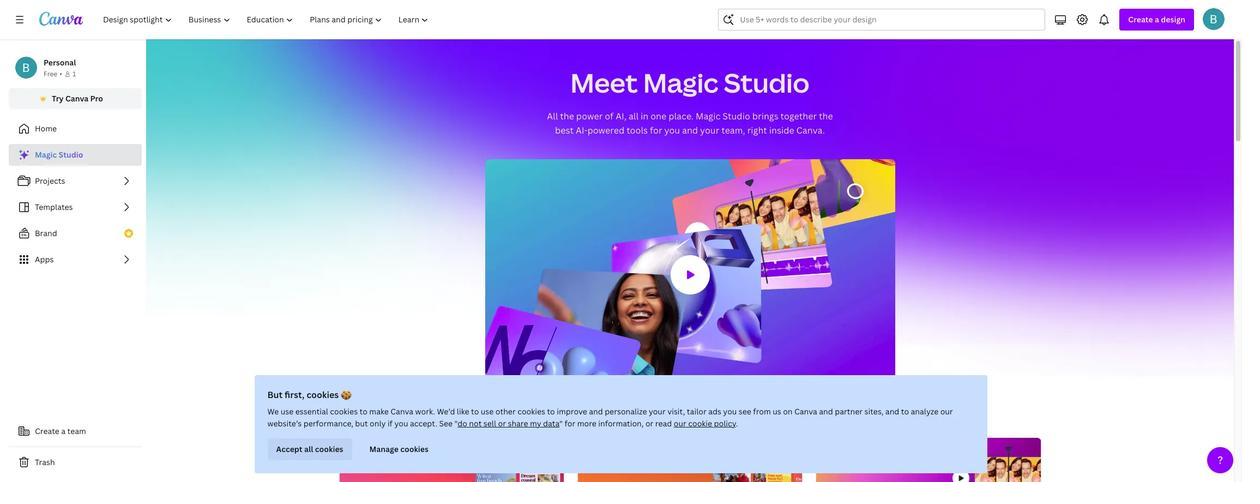Task type: locate. For each thing, give the bounding box(es) containing it.
for down improve
[[565, 418, 576, 429]]

2 the from the left
[[819, 110, 833, 122]]

data
[[544, 418, 560, 429]]

studio inside list
[[59, 149, 83, 160]]

home link
[[9, 118, 142, 140]]

use up website's
[[281, 406, 294, 417]]

design down the information, at bottom
[[618, 447, 650, 460]]

ads
[[709, 406, 722, 417]]

a inside dropdown button
[[1156, 14, 1160, 25]]

0 horizontal spatial or
[[499, 418, 507, 429]]

0 horizontal spatial your
[[649, 406, 666, 417]]

magic studio
[[35, 149, 83, 160]]

try canva pro button
[[9, 88, 142, 109]]

1 horizontal spatial all
[[629, 110, 639, 122]]

your up "read" on the right bottom of page
[[649, 406, 666, 417]]

None search field
[[719, 9, 1046, 31]]

place.
[[669, 110, 694, 122]]

our
[[941, 406, 954, 417], [674, 418, 687, 429]]

design for magic design
[[379, 447, 412, 460]]

0 horizontal spatial use
[[281, 406, 294, 417]]

create inside button
[[35, 426, 59, 436]]

and right sites,
[[886, 406, 900, 417]]

0 horizontal spatial a
[[61, 426, 66, 436]]

1 horizontal spatial design
[[1162, 14, 1186, 25]]

studio
[[724, 65, 810, 100], [723, 110, 751, 122], [59, 149, 83, 160]]

0 vertical spatial create
[[1129, 14, 1154, 25]]

create
[[1129, 14, 1154, 25], [35, 426, 59, 436]]

2 " from the left
[[560, 418, 563, 429]]

my
[[531, 418, 542, 429]]

trash
[[35, 457, 55, 468]]

work.
[[416, 406, 436, 417]]

1 horizontal spatial our
[[941, 406, 954, 417]]

and
[[682, 124, 698, 136], [590, 406, 603, 417], [820, 406, 834, 417], [886, 406, 900, 417]]

meet
[[571, 65, 638, 100]]

0 horizontal spatial the
[[560, 110, 574, 122]]

ai,
[[616, 110, 627, 122]]

analyze
[[912, 406, 939, 417]]

apps
[[35, 254, 54, 265]]

2 use from the left
[[481, 406, 494, 417]]

for down "read" on the right bottom of page
[[653, 447, 667, 460]]

0 vertical spatial for
[[650, 124, 663, 136]]

but
[[356, 418, 368, 429]]

1 horizontal spatial or
[[646, 418, 654, 429]]

0 horizontal spatial design
[[379, 447, 412, 460]]

for down one
[[650, 124, 663, 136]]

all right accept
[[305, 444, 314, 454]]

design down if
[[379, 447, 412, 460]]

team
[[67, 426, 86, 436]]

magic up place.
[[644, 65, 719, 100]]

for
[[650, 124, 663, 136], [565, 418, 576, 429], [653, 447, 667, 460]]

0 horizontal spatial canva
[[65, 93, 89, 104]]

" down improve
[[560, 418, 563, 429]]

you down place.
[[665, 124, 680, 136]]

all
[[629, 110, 639, 122], [305, 444, 314, 454]]

on
[[784, 406, 793, 417]]

essential
[[296, 406, 329, 417]]

0 vertical spatial your
[[701, 124, 720, 136]]

try
[[52, 93, 64, 104]]

1 vertical spatial all
[[305, 444, 314, 454]]

free
[[44, 69, 57, 79]]

" inside we use essential cookies to make canva work. we'd like to use other cookies to improve and personalize your visit, tailor ads you see from us on canva and partner sites, and to analyze our website's performance, but only if you accept. see "
[[455, 418, 458, 429]]

2 vertical spatial for
[[653, 447, 667, 460]]

we
[[268, 406, 279, 417]]

studio down 'home' link
[[59, 149, 83, 160]]

projects link
[[9, 170, 142, 192]]

our right analyze
[[941, 406, 954, 417]]

1 horizontal spatial "
[[560, 418, 563, 429]]

1 horizontal spatial you
[[665, 124, 680, 136]]

0 horizontal spatial all
[[305, 444, 314, 454]]

from idea to design with magic design
[[569, 407, 812, 425]]

magic inside the magic design for presentations
[[587, 447, 615, 460]]

personalize
[[605, 406, 648, 417]]

to
[[360, 406, 368, 417], [472, 406, 479, 417], [548, 406, 556, 417], [902, 406, 910, 417], [636, 407, 651, 425]]

1 horizontal spatial design
[[618, 447, 650, 460]]

1 horizontal spatial a
[[1156, 14, 1160, 25]]

0 vertical spatial our
[[941, 406, 954, 417]]

website's
[[268, 418, 302, 429]]

share
[[508, 418, 529, 429]]

1 vertical spatial studio
[[723, 110, 751, 122]]

manage cookies
[[370, 444, 429, 454]]

🍪
[[341, 389, 352, 401]]

1 vertical spatial for
[[565, 418, 576, 429]]

cookies down performance,
[[315, 444, 344, 454]]

1 use from the left
[[281, 406, 294, 417]]

0 horizontal spatial create
[[35, 426, 59, 436]]

ai-
[[576, 124, 588, 136]]

do not sell or share my data link
[[458, 418, 560, 429]]

create a team
[[35, 426, 86, 436]]

of
[[605, 110, 614, 122]]

1 horizontal spatial use
[[481, 406, 494, 417]]

studio up team,
[[723, 110, 751, 122]]

design inside 'button'
[[379, 447, 412, 460]]

your left team,
[[701, 124, 720, 136]]

all left in
[[629, 110, 639, 122]]

1 vertical spatial design
[[653, 407, 695, 425]]

magic down home
[[35, 149, 57, 160]]

team,
[[722, 124, 746, 136]]

design
[[1162, 14, 1186, 25], [653, 407, 695, 425]]

2 horizontal spatial you
[[724, 406, 738, 417]]

0 vertical spatial studio
[[724, 65, 810, 100]]

0 vertical spatial design
[[1162, 14, 1186, 25]]

your
[[701, 124, 720, 136], [649, 406, 666, 417]]

cookies down the accept.
[[401, 444, 429, 454]]

canva right the try
[[65, 93, 89, 104]]

top level navigation element
[[96, 9, 438, 31]]

a
[[1156, 14, 1160, 25], [61, 426, 66, 436]]

create inside dropdown button
[[1129, 14, 1154, 25]]

cookies
[[307, 389, 339, 401], [330, 406, 358, 417], [518, 406, 546, 417], [315, 444, 344, 454], [401, 444, 429, 454]]

2 vertical spatial studio
[[59, 149, 83, 160]]

cookies up my
[[518, 406, 546, 417]]

2 or from the left
[[646, 418, 654, 429]]

a for team
[[61, 426, 66, 436]]

magic down 'but'
[[348, 447, 377, 460]]

the up best
[[560, 110, 574, 122]]

but first, cookies 🍪
[[268, 389, 352, 401]]

list containing magic studio
[[9, 144, 142, 271]]

power
[[577, 110, 603, 122]]

from
[[569, 407, 603, 425]]

" right the see
[[455, 418, 458, 429]]

the
[[560, 110, 574, 122], [819, 110, 833, 122]]

in
[[641, 110, 649, 122]]

the up canva.
[[819, 110, 833, 122]]

0 vertical spatial all
[[629, 110, 639, 122]]

2 vertical spatial you
[[395, 418, 409, 429]]

if
[[388, 418, 393, 429]]

or left "read" on the right bottom of page
[[646, 418, 654, 429]]

but
[[268, 389, 283, 401]]

us
[[773, 406, 782, 417]]

magic right place.
[[696, 110, 721, 122]]

for inside all the power of ai, all in one place. magic studio brings together the best ai-powered tools for you and your team, right inside canva.
[[650, 124, 663, 136]]

magic inside list
[[35, 149, 57, 160]]

1 horizontal spatial the
[[819, 110, 833, 122]]

or
[[499, 418, 507, 429], [646, 418, 654, 429]]

0 vertical spatial a
[[1156, 14, 1160, 25]]

1 horizontal spatial your
[[701, 124, 720, 136]]

0 horizontal spatial "
[[455, 418, 458, 429]]

use up 'sell'
[[481, 406, 494, 417]]

tools
[[627, 124, 648, 136]]

you up policy
[[724, 406, 738, 417]]

1 horizontal spatial create
[[1129, 14, 1154, 25]]

design inside the magic design for presentations
[[618, 447, 650, 460]]

you right if
[[395, 418, 409, 429]]

other
[[496, 406, 516, 417]]

improve
[[557, 406, 588, 417]]

1 vertical spatial create
[[35, 426, 59, 436]]

list
[[9, 144, 142, 271]]

magic
[[644, 65, 719, 100], [696, 110, 721, 122], [35, 149, 57, 160], [728, 407, 766, 425], [348, 447, 377, 460], [587, 447, 615, 460]]

a for design
[[1156, 14, 1160, 25]]

studio up brings
[[724, 65, 810, 100]]

do not sell or share my data " for more information, or read our cookie policy .
[[458, 418, 739, 429]]

canva up if
[[391, 406, 414, 417]]

2 horizontal spatial design
[[769, 407, 812, 425]]

0 vertical spatial you
[[665, 124, 680, 136]]

and down place.
[[682, 124, 698, 136]]

or right 'sell'
[[499, 418, 507, 429]]

1 " from the left
[[455, 418, 458, 429]]

your inside we use essential cookies to make canva work. we'd like to use other cookies to improve and personalize your visit, tailor ads you see from us on canva and partner sites, and to analyze our website's performance, but only if you accept. see "
[[649, 406, 666, 417]]

1 the from the left
[[560, 110, 574, 122]]

cookies up essential
[[307, 389, 339, 401]]

magic inside all the power of ai, all in one place. magic studio brings together the best ai-powered tools for you and your team, right inside canva.
[[696, 110, 721, 122]]

design right see
[[769, 407, 812, 425]]

meet magic studio
[[571, 65, 810, 100]]

magic down do not sell or share my data " for more information, or read our cookie policy .
[[587, 447, 615, 460]]

a inside button
[[61, 426, 66, 436]]

best
[[555, 124, 574, 136]]

personal
[[44, 57, 76, 68]]

to up data
[[548, 406, 556, 417]]

our down the visit,
[[674, 418, 687, 429]]

brings
[[753, 110, 779, 122]]

1 vertical spatial a
[[61, 426, 66, 436]]

canva right on
[[795, 406, 818, 417]]

1 vertical spatial our
[[674, 418, 687, 429]]

try canva pro
[[52, 93, 103, 104]]

design
[[769, 407, 812, 425], [379, 447, 412, 460], [618, 447, 650, 460]]

1 vertical spatial your
[[649, 406, 666, 417]]



Task type: describe. For each thing, give the bounding box(es) containing it.
our inside we use essential cookies to make canva work. we'd like to use other cookies to improve and personalize your visit, tailor ads you see from us on canva and partner sites, and to analyze our website's performance, but only if you accept. see "
[[941, 406, 954, 417]]

brand
[[35, 228, 57, 238]]

brad klo image
[[1204, 8, 1225, 30]]

policy
[[715, 418, 737, 429]]

free •
[[44, 69, 62, 79]]

your inside all the power of ai, all in one place. magic studio brings together the best ai-powered tools for you and your team, right inside canva.
[[701, 124, 720, 136]]

but first, cookies 🍪 dialog
[[255, 375, 988, 474]]

manage cookies button
[[361, 439, 438, 460]]

•
[[60, 69, 62, 79]]

magic design for presentations button
[[578, 438, 803, 482]]

and inside all the power of ai, all in one place. magic studio brings together the best ai-powered tools for you and your team, right inside canva.
[[682, 124, 698, 136]]

to left "read" on the right bottom of page
[[636, 407, 651, 425]]

all inside button
[[305, 444, 314, 454]]

sites,
[[865, 406, 884, 417]]

trash link
[[9, 452, 142, 474]]

presentations
[[587, 460, 654, 474]]

1 vertical spatial you
[[724, 406, 738, 417]]

create for create a team
[[35, 426, 59, 436]]

information,
[[599, 418, 644, 429]]

home
[[35, 123, 57, 134]]

create a design button
[[1120, 9, 1195, 31]]

2 horizontal spatial canva
[[795, 406, 818, 417]]

design for magic design for presentations
[[618, 447, 650, 460]]

right
[[748, 124, 767, 136]]

0 horizontal spatial our
[[674, 418, 687, 429]]

studio inside all the power of ai, all in one place. magic studio brings together the best ai-powered tools for you and your team, right inside canva.
[[723, 110, 751, 122]]

0 horizontal spatial you
[[395, 418, 409, 429]]

for inside the magic design for presentations
[[653, 447, 667, 460]]

only
[[370, 418, 386, 429]]

make
[[370, 406, 389, 417]]

1
[[72, 69, 76, 79]]

and up do not sell or share my data " for more information, or read our cookie policy .
[[590, 406, 603, 417]]

powered
[[588, 124, 625, 136]]

see
[[440, 418, 453, 429]]

pro
[[90, 93, 103, 104]]

magic left us
[[728, 407, 766, 425]]

design inside create a design dropdown button
[[1162, 14, 1186, 25]]

our cookie policy link
[[674, 418, 737, 429]]

magic design
[[348, 447, 412, 460]]

and left partner
[[820, 406, 834, 417]]

canva.
[[797, 124, 825, 136]]

manage
[[370, 444, 399, 454]]

create a design
[[1129, 14, 1186, 25]]

templates link
[[9, 196, 142, 218]]

partner
[[836, 406, 863, 417]]

brand link
[[9, 223, 142, 244]]

visit,
[[668, 406, 686, 417]]

magic design for presentations
[[587, 447, 667, 474]]

Search search field
[[741, 9, 1024, 30]]

all the power of ai, all in one place. magic studio brings together the best ai-powered tools for you and your team, right inside canva.
[[547, 110, 833, 136]]

accept all cookies
[[277, 444, 344, 454]]

together
[[781, 110, 817, 122]]

1 or from the left
[[499, 418, 507, 429]]

magic inside 'button'
[[348, 447, 377, 460]]

all inside all the power of ai, all in one place. magic studio brings together the best ai-powered tools for you and your team, right inside canva.
[[629, 110, 639, 122]]

create for create a design
[[1129, 14, 1154, 25]]

create a team button
[[9, 421, 142, 442]]

we use essential cookies to make canva work. we'd like to use other cookies to improve and personalize your visit, tailor ads you see from us on canva and partner sites, and to analyze our website's performance, but only if you accept. see "
[[268, 406, 954, 429]]

read
[[656, 418, 673, 429]]

we'd
[[438, 406, 455, 417]]

to up 'but'
[[360, 406, 368, 417]]

cookies down 🍪
[[330, 406, 358, 417]]

templates
[[35, 202, 73, 212]]

magic design button
[[339, 438, 565, 482]]

like
[[457, 406, 470, 417]]

all
[[547, 110, 558, 122]]

1 horizontal spatial canva
[[391, 406, 414, 417]]

more
[[578, 418, 597, 429]]

first,
[[285, 389, 305, 401]]

from
[[754, 406, 772, 417]]

accept.
[[410, 418, 438, 429]]

canva inside button
[[65, 93, 89, 104]]

cookie
[[689, 418, 713, 429]]

to left analyze
[[902, 406, 910, 417]]

magic studio link
[[9, 144, 142, 166]]

you inside all the power of ai, all in one place. magic studio brings together the best ai-powered tools for you and your team, right inside canva.
[[665, 124, 680, 136]]

accept
[[277, 444, 303, 454]]

idea
[[606, 407, 633, 425]]

sell
[[484, 418, 497, 429]]

for inside the but first, cookies 🍪 dialog
[[565, 418, 576, 429]]

not
[[470, 418, 482, 429]]

0 horizontal spatial design
[[653, 407, 695, 425]]

do
[[458, 418, 468, 429]]

performance,
[[304, 418, 354, 429]]

see
[[739, 406, 752, 417]]

one
[[651, 110, 667, 122]]

with
[[698, 407, 726, 425]]

apps link
[[9, 249, 142, 271]]

to right like
[[472, 406, 479, 417]]

projects
[[35, 176, 65, 186]]

accept all cookies button
[[268, 439, 352, 460]]

tailor
[[688, 406, 707, 417]]



Task type: vqa. For each thing, say whether or not it's contained in the screenshot.
cookie
yes



